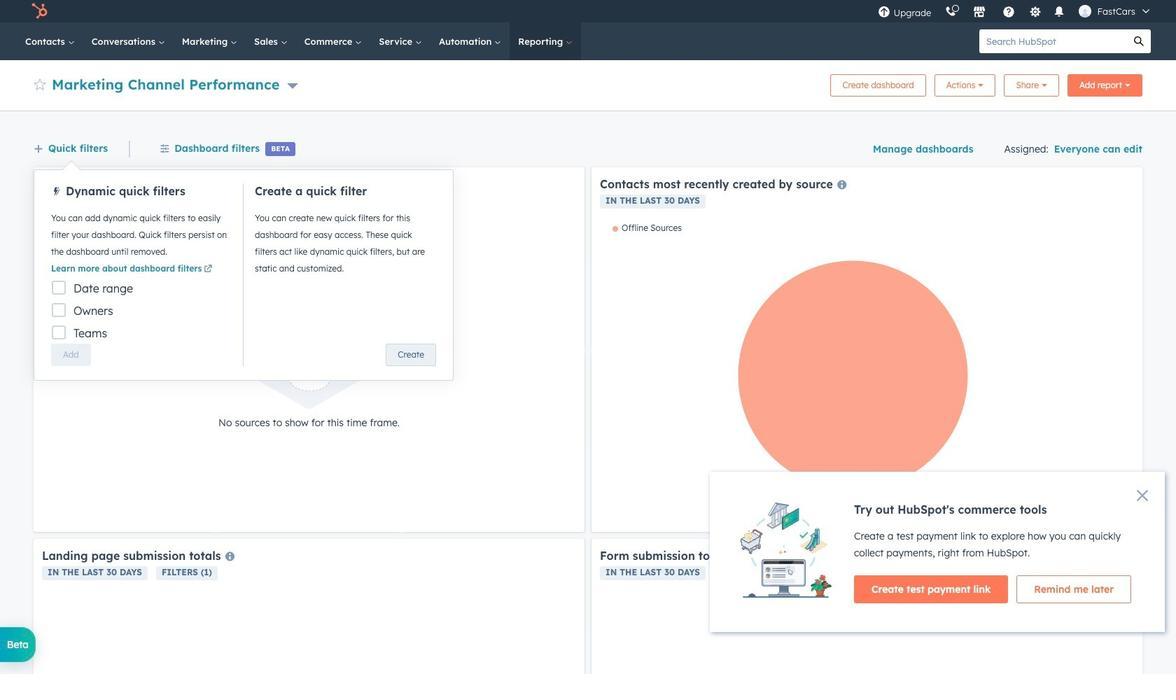 Task type: vqa. For each thing, say whether or not it's contained in the screenshot.
BANNER
yes



Task type: describe. For each thing, give the bounding box(es) containing it.
Search HubSpot search field
[[980, 29, 1128, 53]]

marketplaces image
[[974, 6, 986, 19]]

interactive chart image
[[600, 223, 1135, 524]]

christina overa image
[[1080, 5, 1092, 18]]



Task type: locate. For each thing, give the bounding box(es) containing it.
menu
[[872, 0, 1160, 22]]

link opens in a new window image
[[204, 263, 212, 276], [204, 265, 212, 274]]

landing page submission totals element
[[34, 539, 585, 674]]

2 link opens in a new window image from the top
[[204, 265, 212, 274]]

new visitor session totals by day with source breakdown element
[[34, 167, 585, 532]]

form submission totals element
[[592, 539, 1143, 674]]

banner
[[34, 70, 1143, 97]]

close image
[[1137, 490, 1149, 501]]

toggle series visibility region
[[613, 223, 682, 233]]

1 link opens in a new window image from the top
[[204, 263, 212, 276]]

contacts most recently created by source element
[[592, 167, 1143, 532]]



